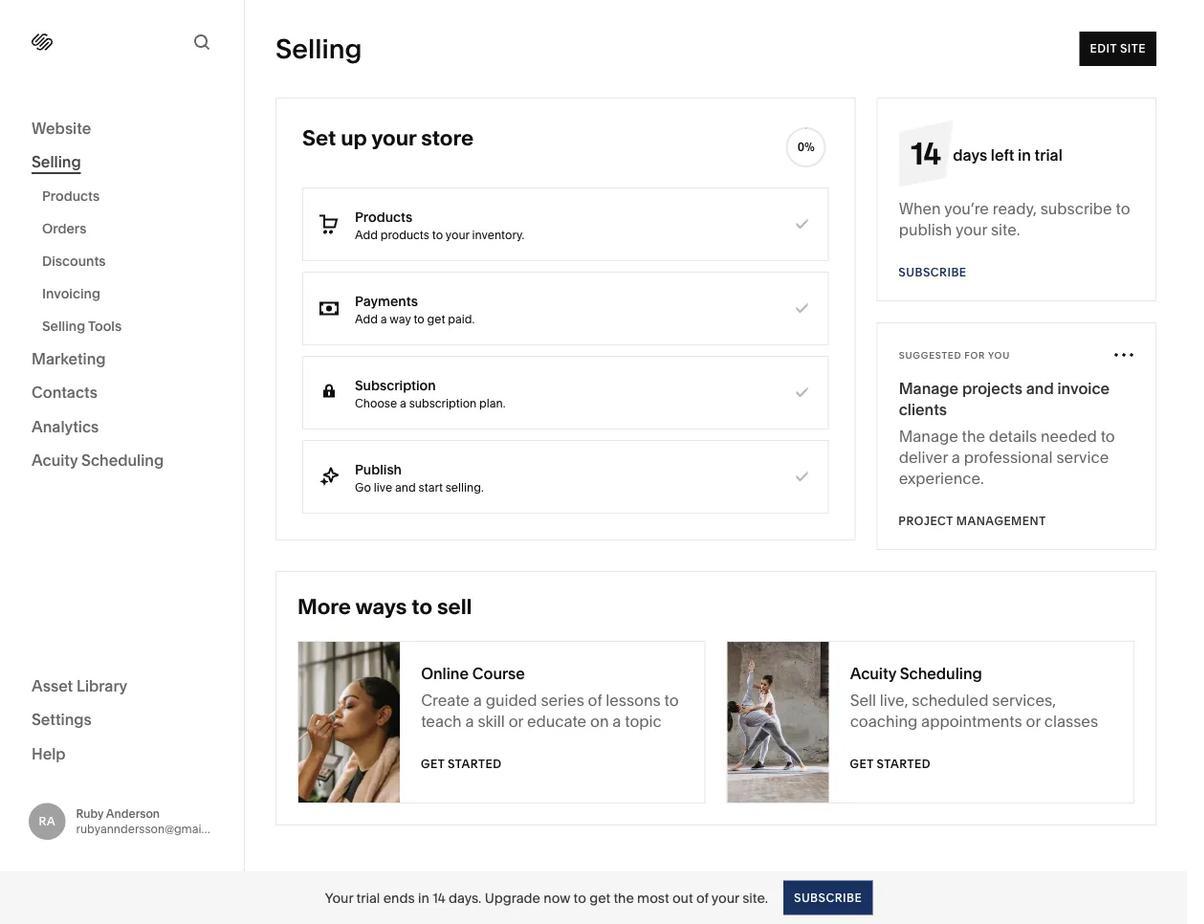 Task type: vqa. For each thing, say whether or not it's contained in the screenshot.
Classes
yes



Task type: describe. For each thing, give the bounding box(es) containing it.
subscription choose a subscription plan.
[[355, 377, 506, 410]]

choose
[[355, 396, 397, 410]]

topic
[[625, 712, 662, 730]]

manage projects and invoice clients manage the details needed to deliver a professional service experience.
[[899, 379, 1115, 487]]

1 vertical spatial site.
[[743, 890, 768, 906]]

set
[[302, 125, 336, 151]]

series
[[541, 691, 584, 709]]

to inside products add products to your inventory.
[[432, 228, 443, 242]]

site
[[1120, 42, 1146, 55]]

days
[[953, 145, 987, 164]]

0 vertical spatial 14
[[911, 134, 941, 172]]

ends
[[383, 890, 415, 906]]

when you're ready, subscribe to publish your site.
[[899, 199, 1130, 239]]

edit
[[1090, 42, 1117, 55]]

selling link
[[32, 152, 212, 174]]

scheduled
[[912, 691, 989, 709]]

needed
[[1041, 427, 1097, 445]]

scheduling for acuity scheduling sell live, scheduled services, coaching appointments or classes
[[900, 664, 982, 683]]

your inside when you're ready, subscribe to publish your site.
[[956, 220, 987, 239]]

1 horizontal spatial in
[[1018, 145, 1031, 164]]

selling inside selling tools link
[[42, 318, 85, 334]]

ruby anderson rubyanndersson@gmail.com
[[76, 807, 231, 836]]

get started button for acuity scheduling sell live, scheduled services, coaching appointments or classes
[[850, 747, 931, 782]]

scheduling for acuity scheduling
[[81, 451, 164, 470]]

selling tools
[[42, 318, 122, 334]]

days.
[[449, 890, 481, 906]]

a inside manage projects and invoice clients manage the details needed to deliver a professional service experience.
[[952, 448, 960, 466]]

when
[[899, 199, 941, 218]]

acuity scheduling sell live, scheduled services, coaching appointments or classes
[[850, 664, 1098, 730]]

start
[[419, 480, 443, 494]]

selling tools link
[[42, 310, 223, 342]]

paid.
[[448, 312, 475, 326]]

way
[[390, 312, 411, 326]]

you
[[988, 350, 1010, 361]]

help
[[32, 744, 66, 763]]

clients
[[899, 400, 947, 419]]

live,
[[880, 691, 908, 709]]

inventory.
[[472, 228, 525, 242]]

1 vertical spatial 14
[[433, 890, 445, 906]]

edit site button
[[1079, 32, 1156, 66]]

library
[[76, 676, 127, 695]]

website
[[32, 119, 91, 137]]

your
[[325, 890, 353, 906]]

invoicing
[[42, 286, 100, 302]]

publish
[[899, 220, 952, 239]]

your trial ends in 14 days. upgrade now to get the most out of your site.
[[325, 890, 768, 906]]

add for products
[[355, 228, 378, 242]]

marketing link
[[32, 348, 212, 371]]

your right out
[[712, 890, 739, 906]]

1 horizontal spatial of
[[696, 890, 709, 906]]

days left in trial
[[953, 145, 1063, 164]]

ruby
[[76, 807, 104, 821]]

appointments
[[921, 712, 1022, 730]]

products
[[380, 228, 429, 242]]

ready,
[[993, 199, 1037, 218]]

selling.
[[446, 480, 484, 494]]

0 vertical spatial trial
[[1035, 145, 1063, 164]]

subscription
[[355, 377, 436, 393]]

educate
[[527, 712, 587, 730]]

a inside payments add a way to get paid.
[[380, 312, 387, 326]]

classes
[[1044, 712, 1098, 730]]

for
[[965, 350, 986, 361]]

0%
[[797, 140, 815, 154]]

publish go live and start selling.
[[355, 461, 484, 494]]

acuity scheduling
[[32, 451, 164, 470]]

a left skill
[[465, 712, 474, 730]]

marketing
[[32, 349, 106, 368]]

skill
[[478, 712, 505, 730]]

a inside subscription choose a subscription plan.
[[400, 396, 406, 410]]

2 manage from the top
[[899, 427, 958, 445]]

sell
[[437, 594, 472, 619]]

rubyanndersson@gmail.com
[[76, 822, 231, 836]]

deliver
[[899, 448, 948, 466]]

your inside products add products to your inventory.
[[446, 228, 469, 242]]

asset library
[[32, 676, 127, 695]]

store
[[421, 125, 474, 151]]

help link
[[32, 743, 66, 764]]

publish
[[355, 461, 402, 477]]

left
[[991, 145, 1014, 164]]

analytics
[[32, 417, 99, 436]]

products for products
[[42, 188, 100, 204]]

get started button for online course create a guided series of lessons to teach a skill or educate on a topic
[[421, 747, 502, 782]]

and inside manage projects and invoice clients manage the details needed to deliver a professional service experience.
[[1026, 379, 1054, 397]]

live
[[374, 480, 392, 494]]

acuity for acuity scheduling sell live, scheduled services, coaching appointments or classes
[[850, 664, 896, 683]]

project management
[[899, 514, 1047, 528]]

out
[[672, 890, 693, 906]]

orders link
[[42, 212, 223, 245]]

lessons
[[606, 691, 661, 709]]

plan.
[[479, 396, 506, 410]]

suggested for you
[[899, 350, 1010, 361]]

to inside online course create a guided series of lessons to teach a skill or educate on a topic
[[664, 691, 679, 709]]

online course create a guided series of lessons to teach a skill or educate on a topic
[[421, 664, 679, 730]]

ways
[[355, 594, 407, 619]]

tools
[[88, 318, 122, 334]]

0 horizontal spatial the
[[614, 890, 634, 906]]



Task type: locate. For each thing, give the bounding box(es) containing it.
get left paid. on the left top
[[427, 312, 445, 326]]

get for create a guided series of lessons to teach a skill or educate on a topic
[[421, 757, 445, 771]]

0 vertical spatial of
[[588, 691, 602, 709]]

0 vertical spatial get
[[427, 312, 445, 326]]

0 horizontal spatial trial
[[356, 890, 380, 906]]

in
[[1018, 145, 1031, 164], [418, 890, 429, 906]]

contacts
[[32, 383, 97, 402]]

products add products to your inventory.
[[355, 209, 525, 242]]

to right way
[[414, 312, 424, 326]]

a right on
[[613, 712, 621, 730]]

add down payments at the left top
[[355, 312, 378, 326]]

coaching
[[850, 712, 918, 730]]

0 vertical spatial and
[[1026, 379, 1054, 397]]

your down you're
[[956, 220, 987, 239]]

get started for acuity scheduling sell live, scheduled services, coaching appointments or classes
[[850, 757, 931, 771]]

add left products
[[355, 228, 378, 242]]

1 get started from the left
[[421, 757, 502, 771]]

14 left days
[[911, 134, 941, 172]]

scheduling inside "acuity scheduling sell live, scheduled services, coaching appointments or classes"
[[900, 664, 982, 683]]

or inside "acuity scheduling sell live, scheduled services, coaching appointments or classes"
[[1026, 712, 1041, 730]]

on
[[590, 712, 609, 730]]

1 or from the left
[[509, 712, 523, 730]]

0 horizontal spatial get started
[[421, 757, 502, 771]]

1 horizontal spatial get started button
[[850, 747, 931, 782]]

acuity
[[32, 451, 78, 470], [850, 664, 896, 683]]

your right up at the left
[[371, 125, 416, 151]]

selling down website
[[32, 153, 81, 171]]

2 get from the left
[[850, 757, 874, 771]]

ra
[[39, 814, 55, 828]]

get down "coaching"
[[850, 757, 874, 771]]

1 horizontal spatial trial
[[1035, 145, 1063, 164]]

selling up set
[[275, 33, 362, 65]]

discounts
[[42, 253, 106, 269]]

to right the subscribe
[[1116, 199, 1130, 218]]

trial
[[1035, 145, 1063, 164], [356, 890, 380, 906]]

a
[[380, 312, 387, 326], [400, 396, 406, 410], [952, 448, 960, 466], [473, 691, 482, 709], [465, 712, 474, 730], [613, 712, 621, 730]]

to right lessons
[[664, 691, 679, 709]]

discounts link
[[42, 245, 223, 277]]

the left most
[[614, 890, 634, 906]]

2 get started from the left
[[850, 757, 931, 771]]

the
[[962, 427, 985, 445], [614, 890, 634, 906]]

of inside online course create a guided series of lessons to teach a skill or educate on a topic
[[588, 691, 602, 709]]

get down teach
[[421, 757, 445, 771]]

1 vertical spatial selling
[[32, 153, 81, 171]]

1 horizontal spatial scheduling
[[900, 664, 982, 683]]

asset
[[32, 676, 73, 695]]

0 horizontal spatial or
[[509, 712, 523, 730]]

started down "coaching"
[[877, 757, 931, 771]]

anderson
[[106, 807, 160, 821]]

1 vertical spatial manage
[[899, 427, 958, 445]]

selling up marketing
[[42, 318, 85, 334]]

payments add a way to get paid.
[[355, 293, 475, 326]]

0 horizontal spatial site.
[[743, 890, 768, 906]]

1 add from the top
[[355, 228, 378, 242]]

selling
[[275, 33, 362, 65], [32, 153, 81, 171], [42, 318, 85, 334]]

0 horizontal spatial and
[[395, 480, 416, 494]]

1 horizontal spatial products
[[355, 209, 412, 225]]

guided
[[486, 691, 537, 709]]

0 horizontal spatial get started button
[[421, 747, 502, 782]]

acuity inside "acuity scheduling sell live, scheduled services, coaching appointments or classes"
[[850, 664, 896, 683]]

suggested
[[899, 350, 962, 361]]

1 horizontal spatial get
[[850, 757, 874, 771]]

1 vertical spatial subscribe button
[[783, 881, 873, 915]]

1 get started button from the left
[[421, 747, 502, 782]]

1 horizontal spatial get started
[[850, 757, 931, 771]]

get for sell live, scheduled services, coaching appointments or classes
[[850, 757, 874, 771]]

course
[[472, 664, 525, 683]]

or down services,
[[1026, 712, 1041, 730]]

0 horizontal spatial 14
[[433, 890, 445, 906]]

orders
[[42, 220, 86, 237]]

and
[[1026, 379, 1054, 397], [395, 480, 416, 494]]

online
[[421, 664, 469, 683]]

0 horizontal spatial get
[[421, 757, 445, 771]]

set up your store
[[302, 125, 474, 151]]

create
[[421, 691, 470, 709]]

details
[[989, 427, 1037, 445]]

acuity down analytics at the top of the page
[[32, 451, 78, 470]]

get started down teach
[[421, 757, 502, 771]]

products link
[[42, 180, 223, 212]]

and right live
[[395, 480, 416, 494]]

1 horizontal spatial acuity
[[850, 664, 896, 683]]

0 vertical spatial manage
[[899, 379, 959, 397]]

up
[[341, 125, 367, 151]]

or inside online course create a guided series of lessons to teach a skill or educate on a topic
[[509, 712, 523, 730]]

0 horizontal spatial scheduling
[[81, 451, 164, 470]]

get started down "coaching"
[[850, 757, 931, 771]]

products inside products add products to your inventory.
[[355, 209, 412, 225]]

payments
[[355, 293, 418, 309]]

1 vertical spatial products
[[355, 209, 412, 225]]

1 horizontal spatial or
[[1026, 712, 1041, 730]]

manage up deliver
[[899, 427, 958, 445]]

add inside products add products to your inventory.
[[355, 228, 378, 242]]

settings link
[[32, 709, 212, 732]]

asset library link
[[32, 675, 212, 698]]

1 horizontal spatial subscribe
[[899, 265, 967, 279]]

more
[[297, 594, 351, 619]]

0 horizontal spatial acuity
[[32, 451, 78, 470]]

in right the ends at the left bottom
[[418, 890, 429, 906]]

1 vertical spatial the
[[614, 890, 634, 906]]

invoicing link
[[42, 277, 223, 310]]

0 horizontal spatial in
[[418, 890, 429, 906]]

0 vertical spatial site.
[[991, 220, 1020, 239]]

1 vertical spatial subscribe
[[794, 891, 862, 904]]

scheduling down analytics link
[[81, 451, 164, 470]]

1 horizontal spatial site.
[[991, 220, 1020, 239]]

acuity scheduling link
[[32, 450, 212, 473]]

0 vertical spatial acuity
[[32, 451, 78, 470]]

1 manage from the top
[[899, 379, 959, 397]]

scheduling up the scheduled
[[900, 664, 982, 683]]

1 vertical spatial acuity
[[850, 664, 896, 683]]

0 horizontal spatial of
[[588, 691, 602, 709]]

site. inside when you're ready, subscribe to publish your site.
[[991, 220, 1020, 239]]

site.
[[991, 220, 1020, 239], [743, 890, 768, 906]]

edit site
[[1090, 42, 1146, 55]]

get started button
[[421, 747, 502, 782], [850, 747, 931, 782]]

analytics link
[[32, 416, 212, 439]]

0 vertical spatial selling
[[275, 33, 362, 65]]

a down subscription
[[400, 396, 406, 410]]

2 vertical spatial selling
[[42, 318, 85, 334]]

subscribe
[[1040, 199, 1112, 218]]

0 vertical spatial subscribe
[[899, 265, 967, 279]]

to right 'now'
[[574, 890, 586, 906]]

1 horizontal spatial and
[[1026, 379, 1054, 397]]

to inside when you're ready, subscribe to publish your site.
[[1116, 199, 1130, 218]]

to up service
[[1101, 427, 1115, 445]]

0 horizontal spatial started
[[448, 757, 502, 771]]

started down skill
[[448, 757, 502, 771]]

subscribe inside button
[[794, 891, 862, 904]]

0 horizontal spatial subscribe button
[[783, 881, 873, 915]]

get started for online course create a guided series of lessons to teach a skill or educate on a topic
[[421, 757, 502, 771]]

1 horizontal spatial get
[[589, 890, 610, 906]]

products up products
[[355, 209, 412, 225]]

to inside manage projects and invoice clients manage the details needed to deliver a professional service experience.
[[1101, 427, 1115, 445]]

more ways to sell
[[297, 594, 472, 619]]

scheduling
[[81, 451, 164, 470], [900, 664, 982, 683]]

0 vertical spatial products
[[42, 188, 100, 204]]

trial right the 'left'
[[1035, 145, 1063, 164]]

products
[[42, 188, 100, 204], [355, 209, 412, 225]]

1 vertical spatial add
[[355, 312, 378, 326]]

most
[[637, 890, 669, 906]]

0 vertical spatial the
[[962, 427, 985, 445]]

or down guided
[[509, 712, 523, 730]]

acuity for acuity scheduling
[[32, 451, 78, 470]]

0 vertical spatial scheduling
[[81, 451, 164, 470]]

0 vertical spatial subscribe button
[[899, 255, 967, 290]]

of up on
[[588, 691, 602, 709]]

settings
[[32, 710, 92, 729]]

1 vertical spatial in
[[418, 890, 429, 906]]

to inside payments add a way to get paid.
[[414, 312, 424, 326]]

started for a
[[448, 757, 502, 771]]

of
[[588, 691, 602, 709], [696, 890, 709, 906]]

1 horizontal spatial 14
[[911, 134, 941, 172]]

selling inside selling "link"
[[32, 153, 81, 171]]

project management button
[[899, 504, 1047, 539]]

go
[[355, 480, 371, 494]]

and inside publish go live and start selling.
[[395, 480, 416, 494]]

1 vertical spatial of
[[696, 890, 709, 906]]

add for payments
[[355, 312, 378, 326]]

sell
[[850, 691, 876, 709]]

your
[[371, 125, 416, 151], [956, 220, 987, 239], [446, 228, 469, 242], [712, 890, 739, 906]]

2 add from the top
[[355, 312, 378, 326]]

management
[[957, 514, 1047, 528]]

1 horizontal spatial started
[[877, 757, 931, 771]]

to left sell
[[412, 594, 432, 619]]

0 horizontal spatial subscribe
[[794, 891, 862, 904]]

of right out
[[696, 890, 709, 906]]

get right 'now'
[[589, 890, 610, 906]]

1 horizontal spatial the
[[962, 427, 985, 445]]

subscription
[[409, 396, 477, 410]]

get started button down "coaching"
[[850, 747, 931, 782]]

0 horizontal spatial get
[[427, 312, 445, 326]]

now
[[544, 890, 570, 906]]

in right the 'left'
[[1018, 145, 1031, 164]]

your left inventory.
[[446, 228, 469, 242]]

projects
[[962, 379, 1023, 397]]

experience.
[[899, 469, 984, 487]]

site. down ready,
[[991, 220, 1020, 239]]

or
[[509, 712, 523, 730], [1026, 712, 1041, 730]]

14 left days.
[[433, 890, 445, 906]]

trial right your
[[356, 890, 380, 906]]

1 vertical spatial trial
[[356, 890, 380, 906]]

2 or from the left
[[1026, 712, 1041, 730]]

the left details
[[962, 427, 985, 445]]

and left invoice
[[1026, 379, 1054, 397]]

subscribe button
[[899, 255, 967, 290], [783, 881, 873, 915]]

add inside payments add a way to get paid.
[[355, 312, 378, 326]]

2 started from the left
[[877, 757, 931, 771]]

upgrade
[[485, 890, 540, 906]]

services,
[[992, 691, 1056, 709]]

to right products
[[432, 228, 443, 242]]

1 vertical spatial and
[[395, 480, 416, 494]]

project
[[899, 514, 953, 528]]

products up orders at the top left
[[42, 188, 100, 204]]

the inside manage projects and invoice clients manage the details needed to deliver a professional service experience.
[[962, 427, 985, 445]]

a left way
[[380, 312, 387, 326]]

1 horizontal spatial subscribe button
[[899, 255, 967, 290]]

0 horizontal spatial products
[[42, 188, 100, 204]]

a up experience.
[[952, 448, 960, 466]]

1 vertical spatial get
[[589, 890, 610, 906]]

2 get started button from the left
[[850, 747, 931, 782]]

get inside payments add a way to get paid.
[[427, 312, 445, 326]]

get started button down teach
[[421, 747, 502, 782]]

0 vertical spatial add
[[355, 228, 378, 242]]

subscribe
[[899, 265, 967, 279], [794, 891, 862, 904]]

acuity up sell
[[850, 664, 896, 683]]

1 vertical spatial scheduling
[[900, 664, 982, 683]]

0 vertical spatial in
[[1018, 145, 1031, 164]]

service
[[1056, 448, 1109, 466]]

products for products add products to your inventory.
[[355, 209, 412, 225]]

get
[[421, 757, 445, 771], [850, 757, 874, 771]]

1 get from the left
[[421, 757, 445, 771]]

1 started from the left
[[448, 757, 502, 771]]

manage up clients
[[899, 379, 959, 397]]

started for live,
[[877, 757, 931, 771]]

get started
[[421, 757, 502, 771], [850, 757, 931, 771]]

invoice
[[1057, 379, 1110, 397]]

site. right out
[[743, 890, 768, 906]]

add
[[355, 228, 378, 242], [355, 312, 378, 326]]

contacts link
[[32, 382, 212, 405]]

a up skill
[[473, 691, 482, 709]]



